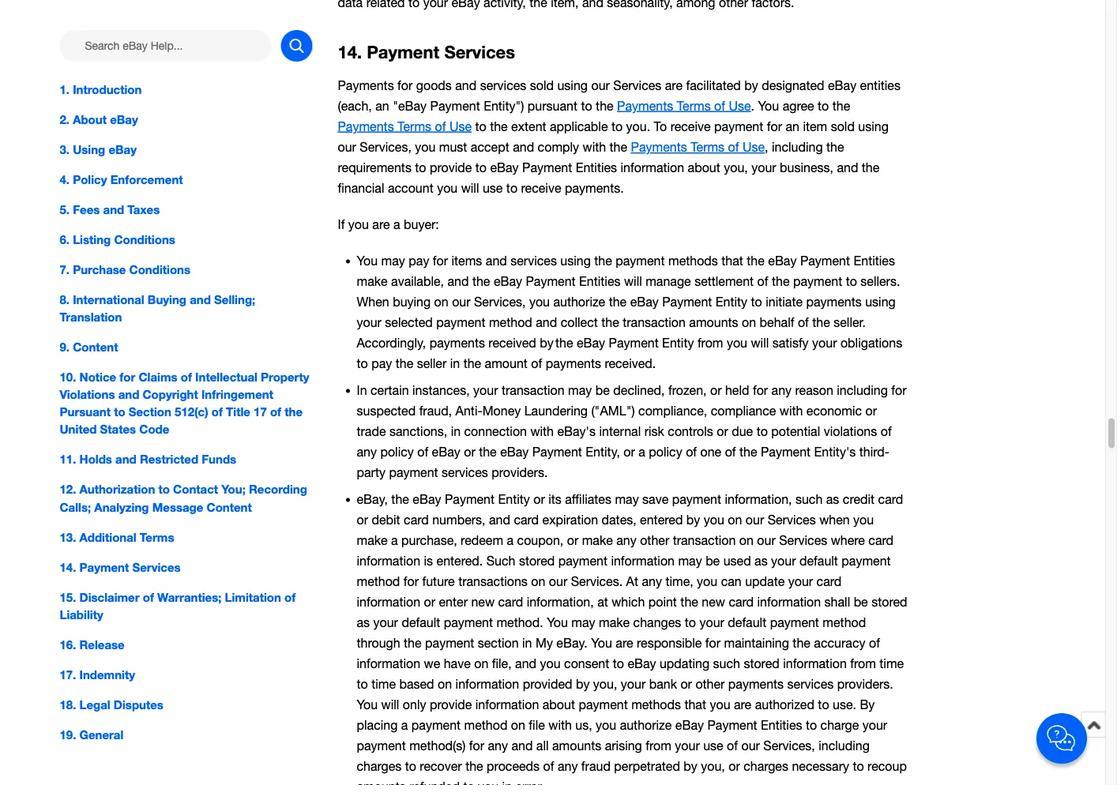 Task type: locate. For each thing, give the bounding box(es) containing it.
about inside , including the requirements to provide to ebay payment entities information about you, your business, and the financial account you will use to receive payments.
[[688, 161, 720, 175]]

payment inside in certain instances, your transaction may be declined, frozen, or held for any reason including for suspected fraud, anti-money laundering ("aml") compliance, compliance with economic or trade sanctions, in connection with ebay's internal risk controls or due to potential violations of any policy of ebay or the ebay payment entity, or a policy of one of the payment entity's third- party payment services providers.
[[389, 466, 438, 480]]

2 horizontal spatial services,
[[764, 739, 815, 754]]

our inside "to the extent applicable to you. to receive payment for an item sold using our services, you must accept and comply with the"
[[338, 140, 356, 155]]

services inside in certain instances, your transaction may be declined, frozen, or held for any reason including for suspected fraud, anti-money laundering ("aml") compliance, compliance with economic or trade sanctions, in connection with ebay's internal risk controls or due to potential violations of any policy of ebay or the ebay payment entity, or a policy of one of the payment entity's third- party payment services providers.
[[442, 466, 488, 480]]

6. listing conditions
[[60, 232, 175, 247]]

1 vertical spatial an
[[786, 119, 800, 134]]

other down entered
[[640, 534, 669, 548]]

are left facilitated
[[665, 78, 683, 93]]

0 vertical spatial content
[[73, 340, 118, 354]]

perpetrated
[[614, 760, 680, 774]]

0 vertical spatial methods
[[668, 254, 718, 269]]

and
[[455, 78, 477, 93], [513, 140, 534, 155], [837, 161, 858, 175], [103, 202, 124, 217], [486, 254, 507, 269], [448, 275, 469, 289], [190, 293, 211, 307], [536, 316, 557, 330], [118, 388, 139, 402], [115, 452, 136, 467], [489, 513, 510, 528], [515, 657, 537, 672], [512, 739, 533, 754]]

1 horizontal spatial receive
[[671, 119, 711, 134]]

1 charges from the left
[[357, 760, 402, 774]]

methods inside ebay, the ebay payment entity or its affiliates may save payment information, such as credit card or debit card numbers, and card expiration dates, entered by you on our services when you make a purchase, redeem a coupon, or make any other transaction on our services where card information is entered. such stored payment information may be used as your default payment method for future transactions on our services. at any time, you can update your card information or enter new card information, at which point the new card information shall be stored as your default payment method. you may make changes to your default payment method through the payment section in my ebay. you are responsible for maintaining the accuracy of information we have on file, and you consent to ebay updating such stored information from time to time based on information provided by you, your bank or other payments services providers. you will only provide information about payment methods that you are authorized to use. by placing a payment method on file with us, you authorize ebay payment entities to charge your payment method(s) for any and all amounts arising from your use of our services, including charges to recover the proceeds of any fraud perpetrated by you, or charges necessary to recoup amounts refunded to you in error.
[[631, 698, 681, 713]]

initiate
[[766, 295, 803, 310]]

declined,
[[613, 384, 665, 398]]

account
[[388, 181, 434, 196]]

entity left its
[[498, 493, 530, 507]]

in inside in certain instances, your transaction may be declined, frozen, or held for any reason including for suspected fraud, anti-money laundering ("aml") compliance, compliance with economic or trade sanctions, in connection with ebay's internal risk controls or due to potential violations of any policy of ebay or the ebay payment entity, or a policy of one of the payment entity's third- party payment services providers.
[[451, 425, 461, 439]]

payments for payments terms of use
[[631, 140, 687, 155]]

notice
[[79, 370, 116, 384]]

use for payments terms of use . you agree to the payments terms of use
[[729, 99, 751, 113]]

will inside ebay, the ebay payment entity or its affiliates may save payment information, such as credit card or debit card numbers, and card expiration dates, entered by you on our services when you make a purchase, redeem a coupon, or make any other transaction on our services where card information is entered. such stored payment information may be used as your default payment method for future transactions on our services. at any time, you can update your card information or enter new card information, at which point the new card information shall be stored as your default payment method. you may make changes to your default payment method through the payment section in my ebay. you are responsible for maintaining the accuracy of information we have on file, and you consent to ebay updating such stored information from time to time based on information provided by you, your bank or other payments services providers. you will only provide information about payment methods that you are authorized to use. by placing a payment method on file with us, you authorize ebay payment entities to charge your payment method(s) for any and all amounts arising from your use of our services, including charges to recover the proceeds of any fraud perpetrated by you, or charges necessary to recoup amounts refunded to you in error.
[[381, 698, 399, 713]]

1 horizontal spatial such
[[796, 493, 823, 507]]

0 vertical spatial 14.
[[338, 42, 362, 63]]

and down extent
[[513, 140, 534, 155]]

the up "to the extent applicable to you. to receive payment for an item sold using our services, you must accept and comply with the"
[[596, 99, 614, 113]]

("aml")
[[591, 404, 635, 419]]

policy
[[380, 445, 414, 460], [649, 445, 682, 460]]

bank
[[649, 678, 677, 692]]

sold
[[530, 78, 554, 93], [831, 119, 855, 134]]

providers. down 'connection'
[[492, 466, 548, 480]]

are inside payments for goods and services sold using our services are facilitated by designated ebay entities (each, an "ebay payment entity") pursuant to the
[[665, 78, 683, 93]]

the up collect
[[594, 254, 612, 269]]

payment inside payments for goods and services sold using our services are facilitated by designated ebay entities (each, an "ebay payment entity") pursuant to the
[[430, 99, 480, 113]]

card right credit
[[878, 493, 903, 507]]

card up coupon,
[[514, 513, 539, 528]]

may inside you may pay for items and services using the payment methods that the ebay payment entities make available, and the ebay payment entities will manage settlement of the payment to sellers. when buying on our services, you authorize the ebay payment entity to initiate payments using your selected payment method and collect the transaction amounts on behalf of the seller. accordingly, payments received by the ebay payment entity from you will satisfy your obligations to pay the seller in the amount of payments received.
[[381, 254, 405, 269]]

7. purchase conditions
[[60, 263, 190, 277]]

use up must
[[449, 119, 472, 134]]

use for payments terms of use
[[743, 140, 765, 155]]

an down 'agree'
[[786, 119, 800, 134]]

be right 'shall' at right
[[854, 595, 868, 610]]

14. payment services up goods
[[338, 42, 515, 63]]

1 vertical spatial including
[[837, 384, 888, 398]]

2 horizontal spatial entity
[[716, 295, 748, 310]]

payments inside payments for goods and services sold using our services are facilitated by designated ebay entities (each, an "ebay payment entity") pursuant to the
[[338, 78, 394, 93]]

0 horizontal spatial an
[[375, 99, 389, 113]]

entity
[[716, 295, 748, 310], [662, 336, 694, 351], [498, 493, 530, 507]]

services inside you may pay for items and services using the payment methods that the ebay payment entities make available, and the ebay payment entities will manage settlement of the payment to sellers. when buying on our services, you authorize the ebay payment entity to initiate payments using your selected payment method and collect the transaction amounts on behalf of the seller. accordingly, payments received by the ebay payment entity from you will satisfy your obligations to pay the seller in the amount of payments received.
[[511, 254, 557, 269]]

0 horizontal spatial use
[[483, 181, 503, 196]]

transaction down manage
[[623, 316, 686, 330]]

1 horizontal spatial from
[[698, 336, 723, 351]]

information inside , including the requirements to provide to ebay payment entities information about you, your business, and the financial account you will use to receive payments.
[[621, 161, 684, 175]]

0 vertical spatial 14. payment services
[[338, 42, 515, 63]]

2 vertical spatial be
[[854, 595, 868, 610]]

0 vertical spatial about
[[688, 161, 720, 175]]

0 vertical spatial time
[[880, 657, 904, 672]]

holds
[[79, 452, 112, 467]]

1 vertical spatial services,
[[474, 295, 526, 310]]

entities up collect
[[579, 275, 621, 289]]

1 vertical spatial transaction
[[502, 384, 565, 398]]

2. about ebay
[[60, 112, 138, 126]]

payments.
[[565, 181, 624, 196]]

default up maintaining on the right of page
[[728, 616, 767, 631]]

and inside payments for goods and services sold using our services are facilitated by designated ebay entities (each, an "ebay payment entity") pursuant to the
[[455, 78, 477, 93]]

0 vertical spatial as
[[826, 493, 839, 507]]

you up "my"
[[547, 616, 568, 631]]

agree
[[783, 99, 814, 113]]

the down entity")
[[490, 119, 508, 134]]

content up notice
[[73, 340, 118, 354]]

methods up manage
[[668, 254, 718, 269]]

2 vertical spatial amounts
[[357, 780, 406, 785]]

1 vertical spatial content
[[207, 500, 252, 514]]

your right update
[[788, 575, 813, 590]]

1 vertical spatial such
[[713, 657, 740, 672]]

10.
[[60, 370, 76, 384]]

you inside , including the requirements to provide to ebay payment entities information about you, your business, and the financial account you will use to receive payments.
[[437, 181, 458, 196]]

0 horizontal spatial be
[[596, 384, 610, 398]]

using up pursuant
[[557, 78, 588, 93]]

1 horizontal spatial use
[[703, 739, 723, 754]]

for inside you may pay for items and services using the payment methods that the ebay payment entities make available, and the ebay payment entities will manage settlement of the payment to sellers. when buying on our services, you authorize the ebay payment entity to initiate payments using your selected payment method and collect the transaction amounts on behalf of the seller. accordingly, payments received by the ebay payment entity from you will satisfy your obligations to pay the seller in the amount of payments received.
[[433, 254, 448, 269]]

0 vertical spatial transaction
[[623, 316, 686, 330]]

9. content link
[[60, 339, 313, 356]]

you right the if
[[348, 218, 369, 232]]

information down 'through'
[[357, 657, 420, 672]]

11.
[[60, 452, 76, 467]]

services right items
[[511, 254, 557, 269]]

services, up requirements
[[360, 140, 412, 155]]

providers. inside ebay, the ebay payment entity or its affiliates may save payment information, such as credit card or debit card numbers, and card expiration dates, entered by you on our services when you make a purchase, redeem a coupon, or make any other transaction on our services where card information is entered. such stored payment information may be used as your default payment method for future transactions on our services. at any time, you can update your card information or enter new card information, at which point the new card information shall be stored as your default payment method. you may make changes to your default payment method through the payment section in my ebay. you are responsible for maintaining the accuracy of information we have on file, and you consent to ebay updating such stored information from time to time based on information provided by you, your bank or other payments services providers. you will only provide information about payment methods that you are authorized to use. by placing a payment method on file with us, you authorize ebay payment entities to charge your payment method(s) for any and all amounts arising from your use of our services, including charges to recover the proceeds of any fraud perpetrated by you, or charges necessary to recoup amounts refunded to you in error.
[[837, 678, 893, 692]]

will left 'only'
[[381, 698, 399, 713]]

payments down (each,
[[338, 119, 394, 134]]

1 vertical spatial sold
[[831, 119, 855, 134]]

our down authorized
[[742, 739, 760, 754]]

any
[[772, 384, 792, 398], [357, 445, 377, 460], [616, 534, 637, 548], [642, 575, 662, 590], [488, 739, 508, 754], [558, 760, 578, 774]]

for inside 10. notice for claims of intellectual property violations and copyright infringement pursuant to section 512(c) of title 17 of the united states code
[[120, 370, 135, 384]]

violations
[[824, 425, 877, 439]]

about inside ebay, the ebay payment entity or its affiliates may save payment information, such as credit card or debit card numbers, and card expiration dates, entered by you on our services when you make a purchase, redeem a coupon, or make any other transaction on our services where card information is entered. such stored payment information may be used as your default payment method for future transactions on our services. at any time, you can update your card information or enter new card information, at which point the new card information shall be stored as your default payment method. you may make changes to your default payment method through the payment section in my ebay. you are responsible for maintaining the accuracy of information we have on file, and you consent to ebay updating such stored information from time to time based on information provided by you, your bank or other payments services providers. you will only provide information about payment methods that you are authorized to use. by placing a payment method on file with us, you authorize ebay payment entities to charge your payment method(s) for any and all amounts arising from your use of our services, including charges to recover the proceeds of any fraud perpetrated by you, or charges necessary to recoup amounts refunded to you in error.
[[543, 698, 575, 713]]

2 vertical spatial as
[[357, 616, 370, 631]]

payments terms of use link
[[617, 99, 751, 113], [338, 119, 472, 134], [631, 140, 765, 155]]

file,
[[492, 657, 512, 672]]

0 vertical spatial you,
[[724, 161, 748, 175]]

payments terms of use
[[631, 140, 765, 155]]

section
[[129, 405, 171, 419]]

1 vertical spatial other
[[696, 678, 725, 692]]

methods down bank on the bottom of page
[[631, 698, 681, 713]]

pursuant
[[528, 99, 578, 113]]

0 vertical spatial services,
[[360, 140, 412, 155]]

about
[[688, 161, 720, 175], [543, 698, 575, 713]]

authorized
[[755, 698, 815, 713]]

0 horizontal spatial receive
[[521, 181, 561, 196]]

the up settlement
[[747, 254, 765, 269]]

0 vertical spatial that
[[722, 254, 743, 269]]

0 vertical spatial pay
[[409, 254, 429, 269]]

your inside , including the requirements to provide to ebay payment entities information about you, your business, and the financial account you will use to receive payments.
[[752, 161, 776, 175]]

in right seller
[[450, 357, 460, 371]]

1 horizontal spatial be
[[706, 554, 720, 569]]

ebay down manage
[[630, 295, 659, 310]]

2 vertical spatial entity
[[498, 493, 530, 507]]

2 charges from the left
[[744, 760, 789, 774]]

to inside payments terms of use . you agree to the payments terms of use
[[818, 99, 829, 113]]

the inside 10. notice for claims of intellectual property violations and copyright infringement pursuant to section 512(c) of title 17 of the united states code
[[285, 405, 303, 419]]

providers.
[[492, 466, 548, 480], [837, 678, 893, 692]]

1 vertical spatial use
[[703, 739, 723, 754]]

0 vertical spatial amounts
[[689, 316, 738, 330]]

use inside ebay, the ebay payment entity or its affiliates may save payment information, such as credit card or debit card numbers, and card expiration dates, entered by you on our services when you make a purchase, redeem a coupon, or make any other transaction on our services where card information is entered. such stored payment information may be used as your default payment method for future transactions on our services. at any time, you can update your card information or enter new card information, at which point the new card information shall be stored as your default payment method. you may make changes to your default payment method through the payment section in my ebay. you are responsible for maintaining the accuracy of information we have on file, and you consent to ebay updating such stored information from time to time based on information provided by you, your bank or other payments services providers. you will only provide information about payment methods that you are authorized to use. by placing a payment method on file with us, you authorize ebay payment entities to charge your payment method(s) for any and all amounts arising from your use of our services, including charges to recover the proceeds of any fraud perpetrated by you, or charges necessary to recoup amounts refunded to you in error.
[[703, 739, 723, 754]]

0 horizontal spatial as
[[357, 616, 370, 631]]

terms inside 13. additional terms link
[[140, 530, 174, 544]]

time
[[880, 657, 904, 672], [372, 678, 396, 692]]

for left items
[[433, 254, 448, 269]]

are left authorized
[[734, 698, 752, 713]]

our
[[591, 78, 610, 93], [338, 140, 356, 155], [452, 295, 471, 310], [746, 513, 764, 528], [757, 534, 776, 548], [549, 575, 568, 590], [742, 739, 760, 754]]

ebay inside , including the requirements to provide to ebay payment entities information about you, your business, and the financial account you will use to receive payments.
[[490, 161, 519, 175]]

0 horizontal spatial stored
[[519, 554, 555, 569]]

ebay up initiate
[[768, 254, 797, 269]]

the
[[596, 99, 614, 113], [833, 99, 850, 113], [490, 119, 508, 134], [610, 140, 627, 155], [827, 140, 844, 155], [862, 161, 880, 175], [594, 254, 612, 269], [747, 254, 765, 269], [472, 275, 490, 289], [772, 275, 790, 289], [609, 295, 627, 310], [601, 316, 619, 330], [812, 316, 830, 330], [396, 357, 413, 371], [464, 357, 481, 371], [285, 405, 303, 419], [479, 445, 497, 460], [740, 445, 757, 460], [391, 493, 409, 507], [681, 595, 698, 610], [404, 637, 422, 651], [793, 637, 811, 651], [465, 760, 483, 774]]

use down .
[[743, 140, 765, 155]]

a
[[394, 218, 400, 232], [639, 445, 645, 460], [391, 534, 398, 548], [507, 534, 514, 548], [401, 719, 408, 733]]

terms down message
[[140, 530, 174, 544]]

2 vertical spatial including
[[819, 739, 870, 754]]

1 horizontal spatial that
[[722, 254, 743, 269]]

introduction
[[73, 82, 142, 96]]

0 horizontal spatial from
[[646, 739, 672, 754]]

listing
[[73, 232, 111, 247]]

at
[[597, 595, 608, 610]]

,
[[765, 140, 768, 155]]

card down can
[[729, 595, 754, 610]]

services, inside ebay, the ebay payment entity or its affiliates may save payment information, such as credit card or debit card numbers, and card expiration dates, entered by you on our services when you make a purchase, redeem a coupon, or make any other transaction on our services where card information is entered. such stored payment information may be used as your default payment method for future transactions on our services. at any time, you can update your card information or enter new card information, at which point the new card information shall be stored as your default payment method. you may make changes to your default payment method through the payment section in my ebay. you are responsible for maintaining the accuracy of information we have on file, and you consent to ebay updating such stored information from time to time based on information provided by you, your bank or other payments services providers. you will only provide information about payment methods that you are authorized to use. by placing a payment method on file with us, you authorize ebay payment entities to charge your payment method(s) for any and all amounts arising from your use of our services, including charges to recover the proceeds of any fraud perpetrated by you, or charges necessary to recoup amounts refunded to you in error.
[[764, 739, 815, 754]]

2 provide from the top
[[430, 698, 472, 713]]

with
[[583, 140, 606, 155], [780, 404, 803, 419], [531, 425, 554, 439], [549, 719, 572, 733]]

and inside 8. international buying and selling; translation
[[190, 293, 211, 307]]

1 new from the left
[[471, 595, 495, 610]]

0 horizontal spatial pay
[[372, 357, 392, 371]]

3.
[[60, 142, 70, 157]]

0 vertical spatial conditions
[[114, 232, 175, 247]]

payments up seller
[[430, 336, 485, 351]]

you
[[415, 140, 436, 155], [437, 181, 458, 196], [348, 218, 369, 232], [529, 295, 550, 310], [727, 336, 747, 351], [704, 513, 724, 528], [853, 513, 874, 528], [697, 575, 718, 590], [540, 657, 561, 672], [710, 698, 731, 713], [596, 719, 616, 733], [478, 780, 499, 785]]

use.
[[833, 698, 856, 713]]

for inside payments for goods and services sold using our services are facilitated by designated ebay entities (each, an "ebay payment entity") pursuant to the
[[398, 78, 413, 93]]

17.
[[60, 668, 76, 682]]

1 policy from the left
[[380, 445, 414, 460]]

from up 'frozen,'
[[698, 336, 723, 351]]

12. authorization to contact you; recording calls; analyzing message content link
[[60, 481, 313, 516]]

1 horizontal spatial charges
[[744, 760, 789, 774]]

transaction up used
[[673, 534, 736, 548]]

information down to
[[621, 161, 684, 175]]

such up when on the right bottom of page
[[796, 493, 823, 507]]

your up update
[[771, 554, 796, 569]]

services inside ebay, the ebay payment entity or its affiliates may save payment information, such as credit card or debit card numbers, and card expiration dates, entered by you on our services when you make a purchase, redeem a coupon, or make any other transaction on our services where card information is entered. such stored payment information may be used as your default payment method for future transactions on our services. at any time, you can update your card information or enter new card information, at which point the new card information shall be stored as your default payment method. you may make changes to your default payment method through the payment section in my ebay. you are responsible for maintaining the accuracy of information we have on file, and you consent to ebay updating such stored information from time to time based on information provided by you, your bank or other payments services providers. you will only provide information about payment methods that you are authorized to use. by placing a payment method on file with us, you authorize ebay payment entities to charge your payment method(s) for any and all amounts arising from your use of our services, including charges to recover the proceeds of any fraud perpetrated by you, or charges necessary to recoup amounts refunded to you in error.
[[787, 678, 834, 692]]

a left the buyer:
[[394, 218, 400, 232]]

2 vertical spatial from
[[646, 739, 672, 754]]

an inside "to the extent applicable to you. to receive payment for an item sold using our services, you must accept and comply with the"
[[786, 119, 800, 134]]

payments inside ebay, the ebay payment entity or its affiliates may save payment information, such as credit card or debit card numbers, and card expiration dates, entered by you on our services when you make a purchase, redeem a coupon, or make any other transaction on our services where card information is entered. such stored payment information may be used as your default payment method for future transactions on our services. at any time, you can update your card information or enter new card information, at which point the new card information shall be stored as your default payment method. you may make changes to your default payment method through the payment section in my ebay. you are responsible for maintaining the accuracy of information we have on file, and you consent to ebay updating such stored information from time to time based on information provided by you, your bank or other payments services providers. you will only provide information about payment methods that you are authorized to use. by placing a payment method on file with us, you authorize ebay payment entities to charge your payment method(s) for any and all amounts arising from your use of our services, including charges to recover the proceeds of any fraud perpetrated by you, or charges necessary to recoup amounts refunded to you in error.
[[728, 678, 784, 692]]

2 vertical spatial use
[[743, 140, 765, 155]]

1 vertical spatial methods
[[631, 698, 681, 713]]

content inside 12. authorization to contact you; recording calls; analyzing message content
[[207, 500, 252, 514]]

1 horizontal spatial pay
[[409, 254, 429, 269]]

8. international buying and selling; translation link
[[60, 291, 313, 326]]

ebay left entities
[[828, 78, 857, 93]]

0 horizontal spatial amounts
[[357, 780, 406, 785]]

pay down the accordingly, at the top left of the page
[[372, 357, 392, 371]]

0 horizontal spatial services,
[[360, 140, 412, 155]]

1 horizontal spatial policy
[[649, 445, 682, 460]]

dates,
[[602, 513, 637, 528]]

10. notice for claims of intellectual property violations and copyright infringement pursuant to section 512(c) of title 17 of the united states code link
[[60, 369, 313, 438]]

and inside 'link'
[[103, 202, 124, 217]]

updating
[[660, 657, 710, 672]]

payment down the additional
[[79, 560, 129, 574]]

8.
[[60, 293, 70, 307]]

disputes
[[114, 698, 163, 712]]

0 horizontal spatial other
[[640, 534, 669, 548]]

in
[[450, 357, 460, 371], [451, 425, 461, 439], [522, 637, 532, 651], [502, 780, 512, 785]]

from down accuracy
[[850, 657, 876, 672]]

0 vertical spatial receive
[[671, 119, 711, 134]]

be inside in certain instances, your transaction may be declined, frozen, or held for any reason including for suspected fraud, anti-money laundering ("aml") compliance, compliance with economic or trade sanctions, in connection with ebay's internal risk controls or due to potential violations of any policy of ebay or the ebay payment entity, or a policy of one of the payment entity's third- party payment services providers.
[[596, 384, 610, 398]]

infringement
[[201, 388, 273, 402]]

that down updating
[[685, 698, 706, 713]]

on
[[434, 295, 449, 310], [742, 316, 756, 330], [728, 513, 742, 528], [739, 534, 754, 548], [531, 575, 546, 590], [474, 657, 489, 672], [438, 678, 452, 692], [511, 719, 525, 733]]

make down 'dates,'
[[582, 534, 613, 548]]

my
[[536, 637, 553, 651]]

0 vertical spatial including
[[772, 140, 823, 155]]

charge
[[821, 719, 859, 733]]

your down by
[[863, 719, 887, 733]]

by
[[744, 78, 758, 93], [686, 513, 700, 528], [576, 678, 590, 692], [684, 760, 698, 774]]

you, inside , including the requirements to provide to ebay payment entities information about you, your business, and the financial account you will use to receive payments.
[[724, 161, 748, 175]]

accuracy
[[814, 637, 866, 651]]

by inside payments for goods and services sold using our services are facilitated by designated ebay entities (each, an "ebay payment entity") pursuant to the
[[744, 78, 758, 93]]

2 horizontal spatial amounts
[[689, 316, 738, 330]]

authorize up collect
[[553, 295, 605, 310]]

error.
[[516, 780, 544, 785]]

payment up entered
[[672, 493, 721, 507]]

including up business,
[[772, 140, 823, 155]]

entities inside ebay, the ebay payment entity or its affiliates may save payment information, such as credit card or debit card numbers, and card expiration dates, entered by you on our services when you make a purchase, redeem a coupon, or make any other transaction on our services where card information is entered. such stored payment information may be used as your default payment method for future transactions on our services. at any time, you can update your card information or enter new card information, at which point the new card information shall be stored as your default payment method. you may make changes to your default payment method through the payment section in my ebay. you are responsible for maintaining the accuracy of information we have on file, and you consent to ebay updating such stored information from time to time based on information provided by you, your bank or other payments services providers. you will only provide information about payment methods that you are authorized to use. by placing a payment method on file with us, you authorize ebay payment entities to charge your payment method(s) for any and all amounts arising from your use of our services, including charges to recover the proceeds of any fraud perpetrated by you, or charges necessary to recoup amounts refunded to you in error.
[[761, 719, 802, 733]]

0 horizontal spatial 14. payment services
[[60, 560, 181, 574]]

use down facilitated
[[729, 99, 751, 113]]

amount
[[485, 357, 528, 371]]

0 vertical spatial provide
[[430, 161, 472, 175]]

0 vertical spatial authorize
[[553, 295, 605, 310]]

amounts inside you may pay for items and services using the payment methods that the ebay payment entities make available, and the ebay payment entities will manage settlement of the payment to sellers. when buying on our services, you authorize the ebay payment entity to initiate payments using your selected payment method and collect the transaction amounts on behalf of the seller. accordingly, payments received by the ebay payment entity from you will satisfy your obligations to pay the seller in the amount of payments received.
[[689, 316, 738, 330]]

financial
[[338, 181, 384, 196]]

our inside payments for goods and services sold using our services are facilitated by designated ebay entities (each, an "ebay payment entity") pursuant to the
[[591, 78, 610, 93]]

0 vertical spatial such
[[796, 493, 823, 507]]

by
[[860, 698, 875, 713]]

entity up 'frozen,'
[[662, 336, 694, 351]]

you up used
[[704, 513, 724, 528]]

1 vertical spatial about
[[543, 698, 575, 713]]

11. holds and restricted funds
[[60, 452, 236, 467]]

by right entered
[[686, 513, 700, 528]]

conditions for 6. listing conditions
[[114, 232, 175, 247]]

to inside 12. authorization to contact you; recording calls; analyzing message content
[[158, 483, 170, 497]]

0 horizontal spatial information,
[[527, 595, 594, 610]]

your inside in certain instances, your transaction may be declined, frozen, or held for any reason including for suspected fraud, anti-money laundering ("aml") compliance, compliance with economic or trade sanctions, in connection with ebay's internal risk controls or due to potential violations of any policy of ebay or the ebay payment entity, or a policy of one of the payment entity's third- party payment services providers.
[[473, 384, 498, 398]]

1 vertical spatial you,
[[593, 678, 617, 692]]

use inside , including the requirements to provide to ebay payment entities information about you, your business, and the financial account you will use to receive payments.
[[483, 181, 503, 196]]

which
[[612, 595, 645, 610]]

terms
[[677, 99, 711, 113], [398, 119, 431, 134], [691, 140, 725, 155], [140, 530, 174, 544]]

payment down comply
[[522, 161, 572, 175]]

entity inside ebay, the ebay payment entity or its affiliates may save payment information, such as credit card or debit card numbers, and card expiration dates, entered by you on our services when you make a purchase, redeem a coupon, or make any other transaction on our services where card information is entered. such stored payment information may be used as your default payment method for future transactions on our services. at any time, you can update your card information or enter new card information, at which point the new card information shall be stored as your default payment method. you may make changes to your default payment method through the payment section in my ebay. you are responsible for maintaining the accuracy of information we have on file, and you consent to ebay updating such stored information from time to time based on information provided by you, your bank or other payments services providers. you will only provide information about payment methods that you are authorized to use. by placing a payment method on file with us, you authorize ebay payment entities to charge your payment method(s) for any and all amounts arising from your use of our services, including charges to recover the proceeds of any fraud perpetrated by you, or charges necessary to recoup amounts refunded to you in error.
[[498, 493, 530, 507]]

10. notice for claims of intellectual property violations and copyright infringement pursuant to section 512(c) of title 17 of the united states code
[[60, 370, 309, 437]]

1 horizontal spatial an
[[786, 119, 800, 134]]

ebay inside payments for goods and services sold using our services are facilitated by designated ebay entities (each, an "ebay payment entity") pursuant to the
[[828, 78, 857, 93]]

code
[[139, 422, 169, 437]]

including inside ebay, the ebay payment entity or its affiliates may save payment information, such as credit card or debit card numbers, and card expiration dates, entered by you on our services when you make a purchase, redeem a coupon, or make any other transaction on our services where card information is entered. such stored payment information may be used as your default payment method for future transactions on our services. at any time, you can update your card information or enter new card information, at which point the new card information shall be stored as your default payment method. you may make changes to your default payment method through the payment section in my ebay. you are responsible for maintaining the accuracy of information we have on file, and you consent to ebay updating such stored information from time to time based on information provided by you, your bank or other payments services providers. you will only provide information about payment methods that you are authorized to use. by placing a payment method on file with us, you authorize ebay payment entities to charge your payment method(s) for any and all amounts arising from your use of our services, including charges to recover the proceeds of any fraud perpetrated by you, or charges necessary to recoup amounts refunded to you in error.
[[819, 739, 870, 754]]

conditions down taxes
[[114, 232, 175, 247]]

services up goods
[[444, 42, 515, 63]]

for up ,
[[767, 119, 782, 134]]

method left future
[[357, 575, 400, 590]]

you left must
[[415, 140, 436, 155]]

2 horizontal spatial be
[[854, 595, 868, 610]]

you inside "to the extent applicable to you. to receive payment for an item sold using our services, you must accept and comply with the"
[[415, 140, 436, 155]]

including down "charge"
[[819, 739, 870, 754]]

buying
[[148, 293, 186, 307]]

0 horizontal spatial providers.
[[492, 466, 548, 480]]

legal
[[79, 698, 110, 712]]

0 horizontal spatial that
[[685, 698, 706, 713]]

0 vertical spatial an
[[375, 99, 389, 113]]

1 vertical spatial as
[[755, 554, 768, 569]]

ebay up numbers,
[[413, 493, 441, 507]]

5. fees and taxes link
[[60, 201, 313, 218]]

0 vertical spatial be
[[596, 384, 610, 398]]

0 vertical spatial from
[[698, 336, 723, 351]]

may up available,
[[381, 254, 405, 269]]

1 horizontal spatial 14.
[[338, 42, 362, 63]]

and right business,
[[837, 161, 858, 175]]

buying
[[393, 295, 431, 310]]

obligations
[[841, 336, 902, 351]]

as up 'through'
[[357, 616, 370, 631]]

to inside payments for goods and services sold using our services are facilitated by designated ebay entities (each, an "ebay payment entity") pursuant to the
[[581, 99, 592, 113]]

payment up initiate
[[793, 275, 842, 289]]

with inside "to the extent applicable to you. to receive payment for an item sold using our services, you must accept and comply with the"
[[583, 140, 606, 155]]

1 vertical spatial 14.
[[60, 560, 76, 574]]

entities inside , including the requirements to provide to ebay payment entities information about you, your business, and the financial account you will use to receive payments.
[[576, 161, 617, 175]]

consent
[[564, 657, 609, 672]]

5.
[[60, 202, 70, 217]]

proceeds
[[487, 760, 540, 774]]

card up method.
[[498, 595, 523, 610]]

2 policy from the left
[[649, 445, 682, 460]]

1 horizontal spatial other
[[696, 678, 725, 692]]

about down payments terms of use
[[688, 161, 720, 175]]

are right the if
[[372, 218, 390, 232]]

0 vertical spatial providers.
[[492, 466, 548, 480]]

you left authorized
[[710, 698, 731, 713]]

services, inside "to the extent applicable to you. to receive payment for an item sold using our services, you must accept and comply with the"
[[360, 140, 412, 155]]

1 vertical spatial entity
[[662, 336, 694, 351]]

0 horizontal spatial authorize
[[553, 295, 605, 310]]

receive inside , including the requirements to provide to ebay payment entities information about you, your business, and the financial account you will use to receive payments.
[[521, 181, 561, 196]]

pursuant
[[60, 405, 111, 419]]

1 horizontal spatial new
[[702, 595, 725, 610]]

by right perpetrated
[[684, 760, 698, 774]]

provide inside , including the requirements to provide to ebay payment entities information about you, your business, and the financial account you will use to receive payments.
[[430, 161, 472, 175]]

section
[[478, 637, 519, 651]]

such
[[796, 493, 823, 507], [713, 657, 740, 672]]

claims
[[139, 370, 177, 384]]

the down time,
[[681, 595, 698, 610]]

1 vertical spatial receive
[[521, 181, 561, 196]]

1 provide from the top
[[430, 161, 472, 175]]

any down 'dates,'
[[616, 534, 637, 548]]

0 vertical spatial entity
[[716, 295, 748, 310]]

2 vertical spatial transaction
[[673, 534, 736, 548]]

may
[[381, 254, 405, 269], [568, 384, 592, 398], [615, 493, 639, 507], [678, 554, 702, 569], [572, 616, 595, 631]]

intellectual
[[195, 370, 258, 384]]

numbers,
[[432, 513, 486, 528]]

14. up (each,
[[338, 42, 362, 63]]

laundering
[[524, 404, 588, 419]]

payments terms of use link down the "ebay
[[338, 119, 472, 134]]

payments up authorized
[[728, 678, 784, 692]]

0 horizontal spatial charges
[[357, 760, 402, 774]]

1 horizontal spatial as
[[755, 554, 768, 569]]

providers. up by
[[837, 678, 893, 692]]

you right .
[[758, 99, 779, 113]]

16.
[[60, 638, 76, 652]]

receive inside "to the extent applicable to you. to receive payment for an item sold using our services, you must accept and comply with the"
[[671, 119, 711, 134]]

based
[[399, 678, 434, 692]]

the inside payments terms of use . you agree to the payments terms of use
[[833, 99, 850, 113]]

2 horizontal spatial from
[[850, 657, 876, 672]]

1 horizontal spatial authorize
[[620, 719, 672, 733]]

payments down to
[[631, 140, 687, 155]]

the down due
[[740, 445, 757, 460]]

future
[[422, 575, 455, 590]]

and inside 10. notice for claims of intellectual property violations and copyright infringement pursuant to section 512(c) of title 17 of the united states code
[[118, 388, 139, 402]]

from inside you may pay for items and services using the payment methods that the ebay payment entities make available, and the ebay payment entities will manage settlement of the payment to sellers. when buying on our services, you authorize the ebay payment entity to initiate payments using your selected payment method and collect the transaction amounts on behalf of the seller. accordingly, payments received by the ebay payment entity from you will satisfy your obligations to pay the seller in the amount of payments received.
[[698, 336, 723, 351]]

0 horizontal spatial default
[[402, 616, 440, 631]]

received.
[[605, 357, 656, 371]]

including inside in certain instances, your transaction may be declined, frozen, or held for any reason including for suspected fraud, anti-money laundering ("aml") compliance, compliance with economic or trade sanctions, in connection with ebay's internal risk controls or due to potential violations of any policy of ebay or the ebay payment entity, or a policy of one of the payment entity's third- party payment services providers.
[[837, 384, 888, 398]]

may inside in certain instances, your transaction may be declined, frozen, or held for any reason including for suspected fraud, anti-money laundering ("aml") compliance, compliance with economic or trade sanctions, in connection with ebay's internal risk controls or due to potential violations of any policy of ebay or the ebay payment entity, or a policy of one of the payment entity's third- party payment services providers.
[[568, 384, 592, 398]]

transaction inside in certain instances, your transaction may be declined, frozen, or held for any reason including for suspected fraud, anti-money laundering ("aml") compliance, compliance with economic or trade sanctions, in connection with ebay's internal risk controls or due to potential violations of any policy of ebay or the ebay payment entity, or a policy of one of the payment entity's third- party payment services providers.
[[502, 384, 565, 398]]



Task type: vqa. For each thing, say whether or not it's contained in the screenshot.
entered.
yes



Task type: describe. For each thing, give the bounding box(es) containing it.
sold inside payments for goods and services sold using our services are facilitated by designated ebay entities (each, an "ebay payment entity") pursuant to the
[[530, 78, 554, 93]]

9. content
[[60, 340, 118, 354]]

your down seller.
[[812, 336, 837, 351]]

2 new from the left
[[702, 595, 725, 610]]

13. additional terms link
[[60, 528, 313, 546]]

1 horizontal spatial entity
[[662, 336, 694, 351]]

provide inside ebay, the ebay payment entity or its affiliates may save payment information, such as credit card or debit card numbers, and card expiration dates, entered by you on our services when you make a purchase, redeem a coupon, or make any other transaction on our services where card information is entered. such stored payment information may be used as your default payment method for future transactions on our services. at any time, you can update your card information or enter new card information, at which point the new card information shall be stored as your default payment method. you may make changes to your default payment method through the payment section in my ebay. you are responsible for maintaining the accuracy of information we have on file, and you consent to ebay updating such stored information from time to time based on information provided by you, your bank or other payments services providers. you will only provide information about payment methods that you are authorized to use. by placing a payment method on file with us, you authorize ebay payment entities to charge your payment method(s) for any and all amounts arising from your use of our services, including charges to recover the proceeds of any fraud perpetrated by you, or charges necessary to recoup amounts refunded to you in error.
[[430, 698, 472, 713]]

card up 'shall' at right
[[817, 575, 842, 590]]

terms left ,
[[691, 140, 725, 155]]

the left "amount"
[[464, 357, 481, 371]]

used
[[724, 554, 751, 569]]

payment down potential on the right bottom
[[761, 445, 811, 460]]

payment up maintaining on the right of page
[[770, 616, 819, 631]]

you inside payments terms of use . you agree to the payments terms of use
[[758, 99, 779, 113]]

when
[[819, 513, 850, 528]]

redeem
[[461, 534, 503, 548]]

ebay up received on the top left of page
[[494, 275, 522, 289]]

necessary
[[792, 760, 849, 774]]

payment up initiate
[[800, 254, 850, 269]]

in certain instances, your transaction may be declined, frozen, or held for any reason including for suspected fraud, anti-money laundering ("aml") compliance, compliance with economic or trade sanctions, in connection with ebay's internal risk controls or due to potential violations of any policy of ebay or the ebay payment entity, or a policy of one of the payment entity's third- party payment services providers.
[[357, 384, 907, 480]]

payments for payments terms of use . you agree to the payments terms of use
[[617, 99, 673, 113]]

your up perpetrated
[[675, 739, 700, 754]]

recover
[[420, 760, 462, 774]]

14. payment services link
[[60, 559, 313, 576]]

payment down ebay's
[[532, 445, 582, 460]]

with up potential on the right bottom
[[780, 404, 803, 419]]

17. indemnity
[[60, 668, 135, 682]]

for down obligations
[[892, 384, 907, 398]]

0 horizontal spatial 14.
[[60, 560, 76, 574]]

ebay down sanctions,
[[432, 445, 460, 460]]

payment up us,
[[579, 698, 628, 713]]

that inside ebay, the ebay payment entity or its affiliates may save payment information, such as credit card or debit card numbers, and card expiration dates, entered by you on our services when you make a purchase, redeem a coupon, or make any other transaction on our services where card information is entered. such stored payment information may be used as your default payment method for future transactions on our services. at any time, you can update your card information or enter new card information, at which point the new card information shall be stored as your default payment method. you may make changes to your default payment method through the payment section in my ebay. you are responsible for maintaining the accuracy of information we have on file, and you consent to ebay updating such stored information from time to time based on information provided by you, your bank or other payments services providers. you will only provide information about payment methods that you are authorized to use. by placing a payment method on file with us, you authorize ebay payment entities to charge your payment method(s) for any and all amounts arising from your use of our services, including charges to recover the proceeds of any fraud perpetrated by you, or charges necessary to recoup amounts refunded to you in error.
[[685, 698, 706, 713]]

payment inside , including the requirements to provide to ebay payment entities information about you, your business, and the financial account you will use to receive payments.
[[522, 161, 572, 175]]

1 horizontal spatial stored
[[744, 657, 780, 672]]

services, inside you may pay for items and services using the payment methods that the ebay payment entities make available, and the ebay payment entities will manage settlement of the payment to sellers. when buying on our services, you authorize the ebay payment entity to initiate payments using your selected payment method and collect the transaction amounts on behalf of the seller. accordingly, payments received by the ebay payment entity from you will satisfy your obligations to pay the seller in the amount of payments received.
[[474, 295, 526, 310]]

collect
[[561, 316, 598, 330]]

accept
[[471, 140, 509, 155]]

(each,
[[338, 99, 372, 113]]

to the extent applicable to you. to receive payment for an item sold using our services, you must accept and comply with the
[[338, 119, 889, 155]]

using inside payments for goods and services sold using our services are facilitated by designated ebay entities (each, an "ebay payment entity") pursuant to the
[[557, 78, 588, 93]]

0 horizontal spatial content
[[73, 340, 118, 354]]

entities
[[860, 78, 901, 93]]

payments down by the
[[546, 357, 601, 371]]

2 horizontal spatial stored
[[872, 595, 907, 610]]

card right where
[[869, 534, 894, 548]]

limitation
[[225, 590, 281, 604]]

violations
[[60, 388, 115, 402]]

and up by the
[[536, 316, 557, 330]]

trade
[[357, 425, 386, 439]]

our left services.
[[549, 575, 568, 590]]

a down 'only'
[[401, 719, 408, 733]]

for right held at the right of the page
[[753, 384, 768, 398]]

time,
[[666, 575, 693, 590]]

instances,
[[412, 384, 470, 398]]

the right collect
[[601, 316, 619, 330]]

refunded
[[409, 780, 460, 785]]

method inside you may pay for items and services using the payment methods that the ebay payment entities make available, and the ebay payment entities will manage settlement of the payment to sellers. when buying on our services, you authorize the ebay payment entity to initiate payments using your selected payment method and collect the transaction amounts on behalf of the seller. accordingly, payments received by the ebay payment entity from you will satisfy your obligations to pay the seller in the amount of payments received.
[[489, 316, 532, 330]]

transaction inside ebay, the ebay payment entity or its affiliates may save payment information, such as credit card or debit card numbers, and card expiration dates, entered by you on our services when you make a purchase, redeem a coupon, or make any other transaction on our services where card information is entered. such stored payment information may be used as your default payment method for future transactions on our services. at any time, you can update your card information or enter new card information, at which point the new card information shall be stored as your default payment method. you may make changes to your default payment method through the payment section in my ebay. you are responsible for maintaining the accuracy of information we have on file, and you consent to ebay updating such stored information from time to time based on information provided by you, your bank or other payments services providers. you will only provide information about payment methods that you are authorized to use. by placing a payment method on file with us, you authorize ebay payment entities to charge your payment method(s) for any and all amounts arising from your use of our services, including charges to recover the proceeds of any fraud perpetrated by you, or charges necessary to recoup amounts refunded to you in error.
[[673, 534, 736, 548]]

payment up collect
[[526, 275, 576, 289]]

0 vertical spatial stored
[[519, 554, 555, 569]]

you up the placing
[[357, 698, 378, 713]]

19. general link
[[60, 726, 313, 744]]

you down credit
[[853, 513, 874, 528]]

1 horizontal spatial 14. payment services
[[338, 42, 515, 63]]

payment up manage
[[616, 254, 665, 269]]

services inside payments for goods and services sold using our services are facilitated by designated ebay entities (each, an "ebay payment entity") pursuant to the
[[480, 78, 527, 93]]

the down items
[[472, 275, 490, 289]]

the down item
[[827, 140, 844, 155]]

fraud
[[581, 760, 611, 774]]

anti-
[[456, 404, 483, 419]]

you up provided
[[540, 657, 561, 672]]

in inside you may pay for items and services using the payment methods that the ebay payment entities make available, and the ebay payment entities will manage settlement of the payment to sellers. when buying on our services, you authorize the ebay payment entity to initiate payments using your selected payment method and collect the transaction amounts on behalf of the seller. accordingly, payments received by the ebay payment entity from you will satisfy your obligations to pay the seller in the amount of payments received.
[[450, 357, 460, 371]]

for inside "to the extent applicable to you. to receive payment for an item sold using our services, you must accept and comply with the"
[[767, 119, 782, 134]]

our up used
[[746, 513, 764, 528]]

1 vertical spatial be
[[706, 554, 720, 569]]

our inside you may pay for items and services using the payment methods that the ebay payment entities make available, and the ebay payment entities will manage settlement of the payment to sellers. when buying on our services, you authorize the ebay payment entity to initiate payments using your selected payment method and collect the transaction amounts on behalf of the seller. accordingly, payments received by the ebay payment entity from you will satisfy your obligations to pay the seller in the amount of payments received.
[[452, 295, 471, 310]]

debit
[[372, 513, 400, 528]]

authorization
[[79, 483, 155, 497]]

entities up sellers.
[[854, 254, 895, 269]]

terms down facilitated
[[677, 99, 711, 113]]

information down update
[[757, 595, 821, 610]]

using up collect
[[560, 254, 591, 269]]

property
[[261, 370, 309, 384]]

compliance
[[711, 404, 776, 419]]

the up initiate
[[772, 275, 790, 289]]

payments up seller.
[[806, 295, 862, 310]]

.
[[751, 99, 755, 113]]

5. fees and taxes
[[60, 202, 160, 217]]

information down accuracy
[[783, 657, 847, 672]]

frozen,
[[668, 384, 707, 398]]

2 horizontal spatial default
[[800, 554, 838, 569]]

payment up the received.
[[609, 336, 659, 351]]

seller
[[417, 357, 447, 371]]

method up accuracy
[[823, 616, 866, 631]]

may up time,
[[678, 554, 702, 569]]

information up 'through'
[[357, 595, 420, 610]]

2 vertical spatial payments terms of use link
[[631, 140, 765, 155]]

warranties;
[[157, 590, 222, 604]]

your left bank on the bottom of page
[[621, 678, 646, 692]]

using inside "to the extent applicable to you. to receive payment for an item sold using our services, you must accept and comply with the"
[[858, 119, 889, 134]]

1 horizontal spatial time
[[880, 657, 904, 672]]

payment up goods
[[367, 42, 440, 63]]

analyzing
[[94, 500, 149, 514]]

you may pay for items and services using the payment methods that the ebay payment entities make available, and the ebay payment entities will manage settlement of the payment to sellers. when buying on our services, you authorize the ebay payment entity to initiate payments using your selected payment method and collect the transaction amounts on behalf of the seller. accordingly, payments received by the ebay payment entity from you will satisfy your obligations to pay the seller in the amount of payments received.
[[357, 254, 902, 371]]

15.
[[60, 590, 76, 604]]

12.
[[60, 483, 76, 497]]

authorize inside ebay, the ebay payment entity or its affiliates may save payment information, such as credit card or debit card numbers, and card expiration dates, entered by you on our services when you make a purchase, redeem a coupon, or make any other transaction on our services where card information is entered. such stored payment information may be used as your default payment method for future transactions on our services. at any time, you can update your card information or enter new card information, at which point the new card information shall be stored as your default payment method. you may make changes to your default payment method through the payment section in my ebay. you are responsible for maintaining the accuracy of information we have on file, and you consent to ebay updating such stored information from time to time based on information provided by you, your bank or other payments services providers. you will only provide information about payment methods that you are authorized to use. by placing a payment method on file with us, you authorize ebay payment entities to charge your payment method(s) for any and all amounts arising from your use of our services, including charges to recover the proceeds of any fraud perpetrated by you, or charges necessary to recoup amounts refunded to you in error.
[[620, 719, 672, 733]]

the right 'through'
[[404, 637, 422, 651]]

1 vertical spatial from
[[850, 657, 876, 672]]

the left accuracy
[[793, 637, 811, 651]]

and right 'holds'
[[115, 452, 136, 467]]

recoup
[[868, 760, 907, 774]]

0 vertical spatial payments terms of use link
[[617, 99, 751, 113]]

512(c)
[[175, 405, 208, 419]]

are down the which
[[616, 637, 633, 651]]

methods inside you may pay for items and services using the payment methods that the ebay payment entities make available, and the ebay payment entities will manage settlement of the payment to sellers. when buying on our services, you authorize the ebay payment entity to initiate payments using your selected payment method and collect the transaction amounts on behalf of the seller. accordingly, payments received by the ebay payment entity from you will satisfy your obligations to pay the seller in the amount of payments received.
[[668, 254, 718, 269]]

at
[[626, 575, 638, 590]]

0 vertical spatial information,
[[725, 493, 792, 507]]

and up redeem
[[489, 513, 510, 528]]

the down you.
[[610, 140, 627, 155]]

general
[[79, 728, 124, 742]]

payment down authorized
[[708, 719, 757, 733]]

payment down manage
[[662, 295, 712, 310]]

18. legal disputes
[[60, 698, 163, 712]]

payment up method(s)
[[412, 719, 461, 733]]

is
[[424, 554, 433, 569]]

using down sellers.
[[865, 295, 896, 310]]

and inside "to the extent applicable to you. to receive payment for an item sold using our services, you must accept and comply with the"
[[513, 140, 534, 155]]

file
[[529, 719, 545, 733]]

1 vertical spatial payments terms of use link
[[338, 119, 472, 134]]

the right recover at the bottom left
[[465, 760, 483, 774]]

selected
[[385, 316, 433, 330]]

manage
[[646, 275, 691, 289]]

16. release
[[60, 638, 125, 652]]

0 horizontal spatial such
[[713, 657, 740, 672]]

its
[[549, 493, 562, 507]]

ebay down bank on the bottom of page
[[675, 719, 704, 733]]

by the
[[540, 336, 573, 351]]

sellers.
[[861, 275, 900, 289]]

15. disclaimer of warranties; limitation of liability
[[60, 590, 296, 622]]

entity")
[[484, 99, 524, 113]]

only
[[403, 698, 426, 713]]

the inside payments for goods and services sold using our services are facilitated by designated ebay entities (each, an "ebay payment entity") pursuant to the
[[596, 99, 614, 113]]

transaction inside you may pay for items and services using the payment methods that the ebay payment entities make available, and the ebay payment entities will manage settlement of the payment to sellers. when buying on our services, you authorize the ebay payment entity to initiate payments using your selected payment method and collect the transaction amounts on behalf of the seller. accordingly, payments received by the ebay payment entity from you will satisfy your obligations to pay the seller in the amount of payments received.
[[623, 316, 686, 330]]

buyer:
[[404, 218, 439, 232]]

information up at
[[611, 554, 675, 569]]

the up debit
[[391, 493, 409, 507]]

our up update
[[757, 534, 776, 548]]

you right us,
[[596, 719, 616, 733]]

and inside , including the requirements to provide to ebay payment entities information about you, your business, and the financial account you will use to receive payments.
[[837, 161, 858, 175]]

payments for payments for goods and services sold using our services are facilitated by designated ebay entities (each, an "ebay payment entity") pursuant to the
[[338, 78, 394, 93]]

expiration
[[542, 513, 598, 528]]

any left the reason
[[772, 384, 792, 398]]

7. purchase conditions link
[[60, 261, 313, 278]]

will left manage
[[624, 275, 642, 289]]

1 vertical spatial pay
[[372, 357, 392, 371]]

payment up seller
[[436, 316, 486, 330]]

to inside 10. notice for claims of intellectual property violations and copyright infringement pursuant to section 512(c) of title 17 of the united states code
[[114, 405, 125, 419]]

method.
[[497, 616, 543, 631]]

1 vertical spatial time
[[372, 678, 396, 692]]

information down file,
[[456, 678, 519, 692]]

fraud,
[[419, 404, 452, 419]]

1 horizontal spatial default
[[728, 616, 767, 631]]

sold inside "to the extent applicable to you. to receive payment for an item sold using our services, you must accept and comply with the"
[[831, 119, 855, 134]]

1 vertical spatial 14. payment services
[[60, 560, 181, 574]]

and right file,
[[515, 657, 537, 672]]

to inside in certain instances, your transaction may be declined, frozen, or held for any reason including for suspected fraud, anti-money laundering ("aml") compliance, compliance with economic or trade sanctions, in connection with ebay's internal risk controls or due to potential violations of any policy of ebay or the ebay payment entity, or a policy of one of the payment entity's third- party payment services providers.
[[757, 425, 768, 439]]

11. holds and restricted funds link
[[60, 451, 313, 468]]

update
[[745, 575, 785, 590]]

that inside you may pay for items and services using the payment methods that the ebay payment entities make available, and the ebay payment entities will manage settlement of the payment to sellers. when buying on our services, you authorize the ebay payment entity to initiate payments using your selected payment method and collect the transaction amounts on behalf of the seller. accordingly, payments received by the ebay payment entity from you will satisfy your obligations to pay the seller in the amount of payments received.
[[722, 254, 743, 269]]

held
[[725, 384, 749, 398]]

2 vertical spatial you,
[[701, 760, 725, 774]]

19. general
[[60, 728, 124, 742]]

you inside you may pay for items and services using the payment methods that the ebay payment entities make available, and the ebay payment entities will manage settlement of the payment to sellers. when buying on our services, you authorize the ebay payment entity to initiate payments using your selected payment method and collect the transaction amounts on behalf of the seller. accordingly, payments received by the ebay payment entity from you will satisfy your obligations to pay the seller in the amount of payments received.
[[357, 254, 378, 269]]

an inside payments for goods and services sold using our services are facilitated by designated ebay entities (each, an "ebay payment entity") pursuant to the
[[375, 99, 389, 113]]

payment up 'have'
[[425, 637, 474, 651]]

17
[[254, 405, 267, 419]]

save
[[642, 493, 669, 507]]

ebay up 4. policy enforcement
[[109, 142, 137, 157]]

make inside you may pay for items and services using the payment methods that the ebay payment entities make available, and the ebay payment entities will manage settlement of the payment to sellers. when buying on our services, you authorize the ebay payment entity to initiate payments using your selected payment method and collect the transaction amounts on behalf of the seller. accordingly, payments received by the ebay payment entity from you will satisfy your obligations to pay the seller in the amount of payments received.
[[357, 275, 388, 289]]

1 vertical spatial use
[[449, 119, 472, 134]]

Search eBay Help... text field
[[60, 30, 271, 62]]

if you are a buyer:
[[338, 218, 439, 232]]

due
[[732, 425, 753, 439]]

all
[[536, 739, 549, 754]]

services left when on the right bottom of page
[[768, 513, 816, 528]]

payment up services.
[[558, 554, 608, 569]]

1 vertical spatial amounts
[[552, 739, 601, 754]]

services inside payments for goods and services sold using our services are facilitated by designated ebay entities (each, an "ebay payment entity") pursuant to the
[[613, 78, 662, 93]]

provided
[[523, 678, 572, 692]]

and right items
[[486, 254, 507, 269]]

services down when on the right bottom of page
[[779, 534, 827, 548]]

1 vertical spatial information,
[[527, 595, 594, 610]]

4.
[[60, 172, 70, 187]]

party
[[357, 466, 386, 480]]

the left seller.
[[812, 316, 830, 330]]

you down proceeds at the bottom
[[478, 780, 499, 785]]

including inside , including the requirements to provide to ebay payment entities information about you, your business, and the financial account you will use to receive payments.
[[772, 140, 823, 155]]

a inside in certain instances, your transaction may be declined, frozen, or held for any reason including for suspected fraud, anti-money laundering ("aml") compliance, compliance with economic or trade sanctions, in connection with ebay's internal risk controls or due to potential violations of any policy of ebay or the ebay payment entity, or a policy of one of the payment entity's third- party payment services providers.
[[639, 445, 645, 460]]

disclaimer
[[79, 590, 140, 604]]

services down 13. additional terms link
[[132, 560, 181, 574]]

ebay,
[[357, 493, 388, 507]]

affiliates
[[565, 493, 612, 507]]

card up purchase,
[[404, 513, 429, 528]]

your down can
[[700, 616, 724, 631]]

with inside ebay, the ebay payment entity or its affiliates may save payment information, such as credit card or debit card numbers, and card expiration dates, entered by you on our services when you make a purchase, redeem a coupon, or make any other transaction on our services where card information is entered. such stored payment information may be used as your default payment method for future transactions on our services. at any time, you can update your card information or enter new card information, at which point the new card information shall be stored as your default payment method. you may make changes to your default payment method through the payment section in my ebay. you are responsible for maintaining the accuracy of information we have on file, and you consent to ebay updating such stored information from time to time based on information provided by you, your bank or other payments services providers. you will only provide information about payment methods that you are authorized to use. by placing a payment method on file with us, you authorize ebay payment entities to charge your payment method(s) for any and all amounts arising from your use of our services, including charges to recover the proceeds of any fraud perpetrated by you, or charges necessary to recoup amounts refunded to you in error.
[[549, 719, 572, 733]]

payment inside "to the extent applicable to you. to receive payment for an item sold using our services, you must accept and comply with the"
[[714, 119, 764, 134]]

will inside , including the requirements to provide to ebay payment entities information about you, your business, and the financial account you will use to receive payments.
[[461, 181, 479, 196]]

in down proceeds at the bottom
[[502, 780, 512, 785]]

one
[[700, 445, 722, 460]]

a down debit
[[391, 534, 398, 548]]

information up file
[[475, 698, 539, 713]]

providers. inside in certain instances, your transaction may be declined, frozen, or held for any reason including for suspected fraud, anti-money laundering ("aml") compliance, compliance with economic or trade sanctions, in connection with ebay's internal risk controls or due to potential violations of any policy of ebay or the ebay payment entity, or a policy of one of the payment entity's third- party payment services providers.
[[492, 466, 548, 480]]

the down the accordingly, at the top left of the page
[[396, 357, 413, 371]]

money
[[483, 404, 521, 419]]

method up proceeds at the bottom
[[464, 719, 508, 733]]

make down at
[[599, 616, 630, 631]]

have
[[444, 657, 471, 672]]

1.
[[60, 82, 70, 96]]

for up updating
[[705, 637, 721, 651]]

ebay right about at the top of the page
[[110, 112, 138, 126]]

the down 'connection'
[[479, 445, 497, 460]]

indemnity
[[79, 668, 135, 682]]

a up such
[[507, 534, 514, 548]]

additional
[[79, 530, 136, 544]]

the up the received.
[[609, 295, 627, 310]]

responsible
[[637, 637, 702, 651]]

authorize inside you may pay for items and services using the payment methods that the ebay payment entities make available, and the ebay payment entities will manage settlement of the payment to sellers. when buying on our services, you authorize the ebay payment entity to initiate payments using your selected payment method and collect the transaction amounts on behalf of the seller. accordingly, payments received by the ebay payment entity from you will satisfy your obligations to pay the seller in the amount of payments received.
[[553, 295, 605, 310]]

restricted
[[140, 452, 198, 467]]

0 vertical spatial other
[[640, 534, 669, 548]]

for left future
[[404, 575, 419, 590]]

purchase,
[[401, 534, 457, 548]]

you up held at the right of the page
[[727, 336, 747, 351]]

6. listing conditions link
[[60, 231, 313, 248]]

services.
[[571, 575, 623, 590]]

conditions for 7. purchase conditions
[[129, 263, 190, 277]]



